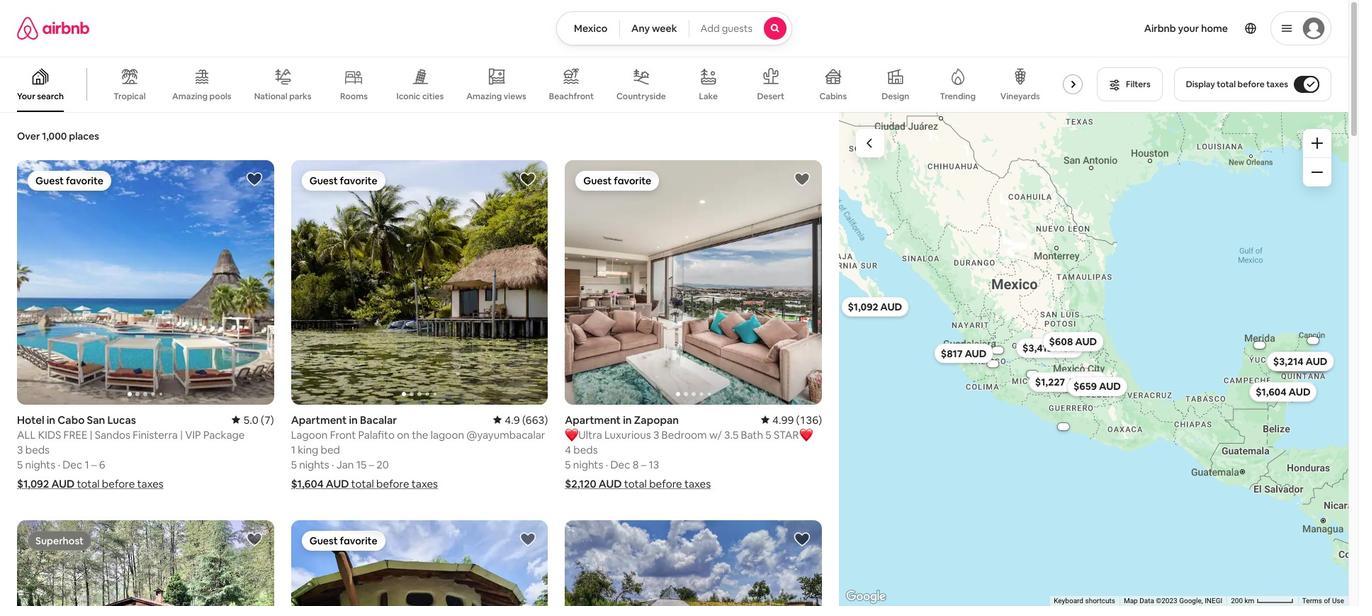 Task type: locate. For each thing, give the bounding box(es) containing it.
in up front
[[349, 413, 358, 426]]

1 horizontal spatial beds
[[574, 443, 598, 456]]

in up 'luxurious'
[[623, 413, 632, 426]]

before
[[1238, 79, 1265, 90], [102, 477, 135, 490], [376, 477, 409, 490], [649, 477, 682, 490]]

add to wishlist: tiny home in jalpan de serra image
[[520, 531, 537, 548]]

countryside
[[617, 91, 666, 102]]

0 horizontal spatial $2,120 aud
[[565, 477, 622, 490]]

add guests button
[[689, 11, 792, 45]]

apartment up ❤️ultra
[[565, 413, 621, 426]]

2 dec from the left
[[611, 458, 631, 471]]

trending
[[940, 91, 976, 102]]

$603 aud
[[1023, 372, 1042, 376]]

beds
[[25, 443, 50, 456], [574, 443, 598, 456]]

$2,120 aud button
[[984, 346, 1012, 353]]

· left 8
[[606, 458, 608, 471]]

front
[[330, 428, 356, 441]]

1 horizontal spatial apartment
[[565, 413, 621, 426]]

$456 aud
[[1054, 424, 1073, 429]]

$659 aud button
[[1067, 376, 1127, 396]]

$1,604 aud down $816 aud button
[[1256, 385, 1311, 398]]

1 vertical spatial $1,604 aud
[[291, 477, 349, 490]]

in for zapopan
[[623, 413, 632, 426]]

cabo
[[58, 413, 85, 426]]

profile element
[[809, 0, 1332, 57]]

in for bacalar
[[349, 413, 358, 426]]

0 vertical spatial $1,604 aud
[[1256, 385, 1311, 398]]

$869 aud
[[1277, 355, 1325, 368]]

of
[[1324, 597, 1331, 605]]

(7)
[[261, 413, 274, 426]]

0 horizontal spatial 3
[[17, 443, 23, 456]]

san
[[87, 413, 105, 426]]

guests
[[722, 22, 753, 35]]

total down "6"
[[77, 477, 100, 490]]

0 horizontal spatial $1,092 aud
[[17, 477, 75, 490]]

1 horizontal spatial 1
[[291, 443, 296, 456]]

cities
[[422, 91, 444, 102]]

– right 8
[[641, 458, 647, 471]]

3 inside apartment in zapopan ❤️ultra luxurious 3 bedroom w/ 3.5 bath 5  star❤️ 4 beds 5 nights · dec 8 – 13 $2,120 aud total before taxes
[[654, 428, 660, 441]]

2 horizontal spatial in
[[623, 413, 632, 426]]

0 horizontal spatial $1,604 aud
[[291, 477, 349, 490]]

taxes inside hotel in cabo san lucas all kids free | sandos finisterra | vip package 3 beds 5 nights · dec 1 – 6 $1,092 aud total before taxes
[[137, 477, 164, 490]]

5 inside apartment in bacalar lagoon front palafito on the lagoon @yayumbacalar 1 king bed 5 nights · jan 15 – 20 $1,604 aud total before taxes
[[291, 458, 297, 471]]

2 beds from the left
[[574, 443, 598, 456]]

1 horizontal spatial $1,092 aud
[[848, 300, 902, 313]]

in inside hotel in cabo san lucas all kids free | sandos finisterra | vip package 3 beds 5 nights · dec 1 – 6 $1,092 aud total before taxes
[[47, 413, 55, 426]]

dec inside hotel in cabo san lucas all kids free | sandos finisterra | vip package 3 beds 5 nights · dec 1 – 6 $1,092 aud total before taxes
[[63, 458, 82, 471]]

tiny homes
[[1063, 91, 1109, 102]]

1 inside apartment in bacalar lagoon front palafito on the lagoon @yayumbacalar 1 king bed 5 nights · jan 15 – 20 $1,604 aud total before taxes
[[291, 443, 296, 456]]

beds down all
[[25, 443, 50, 456]]

dec left 8
[[611, 458, 631, 471]]

$2,120 aud
[[987, 348, 1009, 352], [565, 477, 622, 490]]

1 vertical spatial $2,120 aud
[[565, 477, 622, 490]]

airbnb your home
[[1145, 22, 1229, 35]]

google,
[[1180, 597, 1203, 605]]

2 | from the left
[[180, 428, 183, 441]]

5.0 out of 5 average rating,  7 reviews image
[[232, 413, 274, 426]]

1 – from the left
[[91, 458, 97, 471]]

1 left "6"
[[85, 458, 89, 471]]

apartment
[[291, 413, 347, 426], [565, 413, 621, 426]]

1 horizontal spatial |
[[180, 428, 183, 441]]

1 horizontal spatial –
[[369, 458, 374, 471]]

in inside apartment in bacalar lagoon front palafito on the lagoon @yayumbacalar 1 king bed 5 nights · jan 15 – 20 $1,604 aud total before taxes
[[349, 413, 358, 426]]

4.9 (663)
[[505, 413, 548, 426]]

star❤️
[[774, 428, 813, 441]]

iconic
[[397, 91, 421, 102]]

apartment inside apartment in bacalar lagoon front palafito on the lagoon @yayumbacalar 1 king bed 5 nights · jan 15 – 20 $1,604 aud total before taxes
[[291, 413, 347, 426]]

1 horizontal spatial 3
[[654, 428, 660, 441]]

design
[[882, 91, 910, 102]]

beds down ❤️ultra
[[574, 443, 598, 456]]

0 horizontal spatial nights
[[25, 458, 55, 471]]

1 vertical spatial 3
[[17, 443, 23, 456]]

0 horizontal spatial apartment
[[291, 413, 347, 426]]

shortcuts
[[1086, 597, 1116, 605]]

– right 15
[[369, 458, 374, 471]]

add to wishlist: apartment in zapopan image
[[794, 171, 811, 188]]

km
[[1245, 597, 1255, 605]]

$2,120 aud right $817 aud
[[987, 348, 1009, 352]]

5 down 4
[[565, 458, 571, 471]]

in inside apartment in zapopan ❤️ultra luxurious 3 bedroom w/ 3.5 bath 5  star❤️ 4 beds 5 nights · dec 8 – 13 $2,120 aud total before taxes
[[623, 413, 632, 426]]

sandos
[[95, 428, 130, 441]]

package
[[203, 428, 245, 441]]

group
[[0, 57, 1109, 112], [17, 160, 274, 404], [291, 160, 548, 404], [565, 160, 1079, 404], [17, 520, 274, 606], [291, 520, 548, 606], [565, 520, 822, 606]]

$1,604 aud down jan
[[291, 477, 349, 490]]

luxurious
[[605, 428, 651, 441]]

1 horizontal spatial in
[[349, 413, 358, 426]]

5 down all
[[17, 458, 23, 471]]

apartment inside apartment in zapopan ❤️ultra luxurious 3 bedroom w/ 3.5 bath 5  star❤️ 4 beds 5 nights · dec 8 – 13 $2,120 aud total before taxes
[[565, 413, 621, 426]]

2 – from the left
[[369, 458, 374, 471]]

add to wishlist: cabin in tapalpa image
[[246, 531, 263, 548]]

4.99 out of 5 average rating,  136 reviews image
[[761, 413, 822, 426]]

1 beds from the left
[[25, 443, 50, 456]]

add to wishlist: hotel in cabo san lucas image
[[246, 171, 263, 188]]

$3,419 aud button
[[1016, 338, 1083, 358]]

2 horizontal spatial ·
[[606, 458, 608, 471]]

hotel in cabo san lucas all kids free | sandos finisterra | vip package 3 beds 5 nights · dec 1 – 6 $1,092 aud total before taxes
[[17, 413, 245, 490]]

0 horizontal spatial amazing
[[172, 91, 208, 102]]

$2,120 aud down 4
[[565, 477, 622, 490]]

©2023
[[1156, 597, 1178, 605]]

5 down lagoon
[[291, 458, 297, 471]]

1
[[291, 443, 296, 456], [85, 458, 89, 471]]

king
[[298, 443, 318, 456]]

nights down kids
[[25, 458, 55, 471]]

amazing left views
[[467, 91, 502, 102]]

$456 aud button
[[1049, 423, 1078, 430]]

1 horizontal spatial amazing
[[467, 91, 502, 102]]

0 vertical spatial $2,120 aud
[[987, 348, 1009, 352]]

use
[[1333, 597, 1345, 605]]

1 horizontal spatial dec
[[611, 458, 631, 471]]

total inside apartment in zapopan ❤️ultra luxurious 3 bedroom w/ 3.5 bath 5  star❤️ 4 beds 5 nights · dec 8 – 13 $2,120 aud total before taxes
[[624, 477, 647, 490]]

terms of use
[[1303, 597, 1345, 605]]

1 inside hotel in cabo san lucas all kids free | sandos finisterra | vip package 3 beds 5 nights · dec 1 – 6 $1,092 aud total before taxes
[[85, 458, 89, 471]]

inegi
[[1205, 597, 1223, 605]]

beds inside apartment in zapopan ❤️ultra luxurious 3 bedroom w/ 3.5 bath 5  star❤️ 4 beds 5 nights · dec 8 – 13 $2,120 aud total before taxes
[[574, 443, 598, 456]]

❤️ultra
[[565, 428, 602, 441]]

1 vertical spatial 1
[[85, 458, 89, 471]]

apartment for lagoon
[[291, 413, 347, 426]]

map
[[1124, 597, 1138, 605]]

total inside hotel in cabo san lucas all kids free | sandos finisterra | vip package 3 beds 5 nights · dec 1 – 6 $1,092 aud total before taxes
[[77, 477, 100, 490]]

2 apartment from the left
[[565, 413, 621, 426]]

1 | from the left
[[90, 428, 92, 441]]

$3,419 aud
[[1023, 341, 1077, 354]]

1 horizontal spatial ·
[[332, 458, 334, 471]]

|
[[90, 428, 92, 441], [180, 428, 183, 441]]

· inside apartment in zapopan ❤️ultra luxurious 3 bedroom w/ 3.5 bath 5  star❤️ 4 beds 5 nights · dec 8 – 13 $2,120 aud total before taxes
[[606, 458, 608, 471]]

add guests
[[701, 22, 753, 35]]

$659 aud
[[1074, 380, 1121, 393]]

amazing pools
[[172, 91, 232, 102]]

filters
[[1127, 79, 1151, 90]]

3 · from the left
[[606, 458, 608, 471]]

2 horizontal spatial –
[[641, 458, 647, 471]]

$3,214 aud button
[[1267, 351, 1334, 371]]

0 horizontal spatial –
[[91, 458, 97, 471]]

1 dec from the left
[[63, 458, 82, 471]]

2 nights from the left
[[299, 458, 329, 471]]

display total before taxes
[[1186, 79, 1289, 90]]

0 horizontal spatial |
[[90, 428, 92, 441]]

0 horizontal spatial 1
[[85, 458, 89, 471]]

on
[[397, 428, 410, 441]]

$608 aud
[[1049, 335, 1097, 348]]

before inside apartment in bacalar lagoon front palafito on the lagoon @yayumbacalar 1 king bed 5 nights · jan 15 – 20 $1,604 aud total before taxes
[[376, 477, 409, 490]]

all
[[17, 428, 36, 441]]

200 km
[[1231, 597, 1257, 605]]

apartment up lagoon
[[291, 413, 347, 426]]

airbnb
[[1145, 22, 1177, 35]]

1 · from the left
[[58, 458, 60, 471]]

200
[[1231, 597, 1243, 605]]

· down kids
[[58, 458, 60, 471]]

None search field
[[557, 11, 792, 45]]

bed
[[321, 443, 340, 456]]

·
[[58, 458, 60, 471], [332, 458, 334, 471], [606, 458, 608, 471]]

none search field containing mexico
[[557, 11, 792, 45]]

$2,120 aud inside button
[[987, 348, 1009, 352]]

total down 8
[[624, 477, 647, 490]]

$1,092 aud inside hotel in cabo san lucas all kids free | sandos finisterra | vip package 3 beds 5 nights · dec 1 – 6 $1,092 aud total before taxes
[[17, 477, 75, 490]]

1 nights from the left
[[25, 458, 55, 471]]

any week button
[[620, 11, 689, 45]]

– left "6"
[[91, 458, 97, 471]]

before down 20
[[376, 477, 409, 490]]

$1,604 aud inside button
[[1256, 385, 1311, 398]]

· left jan
[[332, 458, 334, 471]]

1 in from the left
[[47, 413, 55, 426]]

3 – from the left
[[641, 458, 647, 471]]

1 horizontal spatial nights
[[299, 458, 329, 471]]

| left the vip
[[180, 428, 183, 441]]

0 vertical spatial 3
[[654, 428, 660, 441]]

before right display
[[1238, 79, 1265, 90]]

0 horizontal spatial dec
[[63, 458, 82, 471]]

1 horizontal spatial $1,604 aud
[[1256, 385, 1311, 398]]

week
[[652, 22, 677, 35]]

1 left king
[[291, 443, 296, 456]]

dec left "6"
[[63, 458, 82, 471]]

places
[[69, 130, 99, 142]]

15
[[356, 458, 367, 471]]

5.0
[[243, 413, 259, 426]]

3 inside hotel in cabo san lucas all kids free | sandos finisterra | vip package 3 beds 5 nights · dec 1 – 6 $1,092 aud total before taxes
[[17, 443, 23, 456]]

nights down king
[[299, 458, 329, 471]]

before down 13
[[649, 477, 682, 490]]

nights inside apartment in zapopan ❤️ultra luxurious 3 bedroom w/ 3.5 bath 5  star❤️ 4 beds 5 nights · dec 8 – 13 $2,120 aud total before taxes
[[573, 458, 604, 471]]

2 · from the left
[[332, 458, 334, 471]]

views
[[504, 91, 527, 102]]

in
[[47, 413, 55, 426], [349, 413, 358, 426], [623, 413, 632, 426]]

zoom in image
[[1312, 138, 1323, 149]]

1,000
[[42, 130, 67, 142]]

0 vertical spatial $1,092 aud
[[848, 300, 902, 313]]

filters button
[[1097, 67, 1163, 101]]

nights down ❤️ultra
[[573, 458, 604, 471]]

0 horizontal spatial ·
[[58, 458, 60, 471]]

1 horizontal spatial $2,120 aud
[[987, 348, 1009, 352]]

3 down zapopan
[[654, 428, 660, 441]]

amazing left pools
[[172, 91, 208, 102]]

5
[[766, 428, 772, 441], [17, 458, 23, 471], [291, 458, 297, 471], [565, 458, 571, 471]]

total
[[1217, 79, 1236, 90], [77, 477, 100, 490], [351, 477, 374, 490], [624, 477, 647, 490]]

3 nights from the left
[[573, 458, 604, 471]]

in up kids
[[47, 413, 55, 426]]

apartment in bacalar lagoon front palafito on the lagoon @yayumbacalar 1 king bed 5 nights · jan 15 – 20 $1,604 aud total before taxes
[[291, 413, 545, 490]]

search
[[37, 91, 64, 102]]

2 horizontal spatial nights
[[573, 458, 604, 471]]

bath
[[741, 428, 764, 441]]

0 vertical spatial 1
[[291, 443, 296, 456]]

1 apartment from the left
[[291, 413, 347, 426]]

0 horizontal spatial beds
[[25, 443, 50, 456]]

–
[[91, 458, 97, 471], [369, 458, 374, 471], [641, 458, 647, 471]]

0 horizontal spatial in
[[47, 413, 55, 426]]

| right free
[[90, 428, 92, 441]]

2 in from the left
[[349, 413, 358, 426]]

total down 15
[[351, 477, 374, 490]]

3 down all
[[17, 443, 23, 456]]

before down "6"
[[102, 477, 135, 490]]

3 in from the left
[[623, 413, 632, 426]]

1 vertical spatial $1,092 aud
[[17, 477, 75, 490]]



Task type: vqa. For each thing, say whether or not it's contained in the screenshot.
the rightmost $2,120 Aud
yes



Task type: describe. For each thing, give the bounding box(es) containing it.
$603 aud button
[[1018, 370, 1047, 378]]

$1,092 aud button
[[841, 297, 909, 316]]

taxes inside apartment in zapopan ❤️ultra luxurious 3 bedroom w/ 3.5 bath 5  star❤️ 4 beds 5 nights · dec 8 – 13 $2,120 aud total before taxes
[[685, 477, 711, 490]]

$462 aud button
[[1271, 351, 1331, 371]]

apartment for ❤️ultra
[[565, 413, 621, 426]]

mexico
[[574, 22, 608, 35]]

$1,604 aud inside apartment in bacalar lagoon front palafito on the lagoon @yayumbacalar 1 king bed 5 nights · jan 15 – 20 $1,604 aud total before taxes
[[291, 477, 349, 490]]

your
[[1179, 22, 1200, 35]]

finisterra
[[133, 428, 178, 441]]

4.99 (136)
[[773, 413, 822, 426]]

taxes inside apartment in bacalar lagoon front palafito on the lagoon @yayumbacalar 1 king bed 5 nights · jan 15 – 20 $1,604 aud total before taxes
[[412, 477, 438, 490]]

keyboard shortcuts button
[[1054, 596, 1116, 606]]

apartment in zapopan ❤️ultra luxurious 3 bedroom w/ 3.5 bath 5  star❤️ 4 beds 5 nights · dec 8 – 13 $2,120 aud total before taxes
[[565, 413, 813, 490]]

$3,419 aud $3,214 aud
[[1023, 341, 1328, 367]]

· inside hotel in cabo san lucas all kids free | sandos finisterra | vip package 3 beds 5 nights · dec 1 – 6 $1,092 aud total before taxes
[[58, 458, 60, 471]]

– inside hotel in cabo san lucas all kids free | sandos finisterra | vip package 3 beds 5 nights · dec 1 – 6 $1,092 aud total before taxes
[[91, 458, 97, 471]]

$488 aud button
[[1246, 341, 1274, 348]]

5 right bath
[[766, 428, 772, 441]]

beds inside hotel in cabo san lucas all kids free | sandos finisterra | vip package 3 beds 5 nights · dec 1 – 6 $1,092 aud total before taxes
[[25, 443, 50, 456]]

add to wishlist: cottage in puebla image
[[794, 531, 811, 548]]

in for cabo
[[47, 413, 55, 426]]

amazing for amazing pools
[[172, 91, 208, 102]]

mexico button
[[557, 11, 620, 45]]

vineyards
[[1001, 91, 1040, 102]]

before inside apartment in zapopan ❤️ultra luxurious 3 bedroom w/ 3.5 bath 5  star❤️ 4 beds 5 nights · dec 8 – 13 $2,120 aud total before taxes
[[649, 477, 682, 490]]

$1,092 aud inside $1,092 aud button
[[848, 300, 902, 313]]

nights inside apartment in bacalar lagoon front palafito on the lagoon @yayumbacalar 1 king bed 5 nights · jan 15 – 20 $1,604 aud total before taxes
[[299, 458, 329, 471]]

home
[[1202, 22, 1229, 35]]

5.0 (7)
[[243, 413, 274, 426]]

lucas
[[107, 413, 136, 426]]

dec inside apartment in zapopan ❤️ultra luxurious 3 bedroom w/ 3.5 bath 5  star❤️ 4 beds 5 nights · dec 8 – 13 $2,120 aud total before taxes
[[611, 458, 631, 471]]

cabins
[[820, 91, 847, 102]]

bedroom
[[662, 428, 707, 441]]

amazing views
[[467, 91, 527, 102]]

@yayumbacalar
[[467, 428, 545, 441]]

5 inside hotel in cabo san lucas all kids free | sandos finisterra | vip package 3 beds 5 nights · dec 1 – 6 $1,092 aud total before taxes
[[17, 458, 23, 471]]

lagoon
[[431, 428, 464, 441]]

$869 aud button
[[1270, 351, 1331, 371]]

kids
[[38, 428, 61, 441]]

group containing national parks
[[0, 57, 1109, 112]]

vip
[[185, 428, 201, 441]]

nights inside hotel in cabo san lucas all kids free | sandos finisterra | vip package 3 beds 5 nights · dec 1 – 6 $1,092 aud total before taxes
[[25, 458, 55, 471]]

terms
[[1303, 597, 1323, 605]]

your search
[[17, 91, 64, 102]]

(663)
[[522, 413, 548, 426]]

lake
[[699, 91, 718, 102]]

google map
showing 40 stays. region
[[839, 112, 1349, 606]]

iconic cities
[[397, 91, 444, 102]]

beachfront
[[549, 91, 594, 102]]

3.5
[[725, 428, 739, 441]]

any week
[[632, 22, 677, 35]]

$488 aud
[[1250, 343, 1269, 347]]

– inside apartment in zapopan ❤️ultra luxurious 3 bedroom w/ 3.5 bath 5  star❤️ 4 beds 5 nights · dec 8 – 13 $2,120 aud total before taxes
[[641, 458, 647, 471]]

total right display
[[1217, 79, 1236, 90]]

$822 aud
[[1054, 375, 1101, 387]]

total inside apartment in bacalar lagoon front palafito on the lagoon @yayumbacalar 1 king bed 5 nights · jan 15 – 20 $1,604 aud total before taxes
[[351, 477, 374, 490]]

add to wishlist: apartment in bacalar image
[[520, 171, 537, 188]]

(136)
[[796, 413, 822, 426]]

bacalar
[[360, 413, 397, 426]]

w/
[[710, 428, 722, 441]]

desert
[[757, 91, 785, 102]]

national
[[254, 91, 288, 102]]

$462 aud
[[1277, 355, 1324, 368]]

any
[[632, 22, 650, 35]]

zoom out image
[[1312, 167, 1323, 178]]

4.9 out of 5 average rating,  663 reviews image
[[494, 413, 548, 426]]

6
[[99, 458, 105, 471]]

hotel
[[17, 413, 44, 426]]

$2,120 aud inside apartment in zapopan ❤️ultra luxurious 3 bedroom w/ 3.5 bath 5  star❤️ 4 beds 5 nights · dec 8 – 13 $2,120 aud total before taxes
[[565, 477, 622, 490]]

free
[[64, 428, 87, 441]]

$822 aud button
[[1048, 371, 1108, 391]]

8
[[633, 458, 639, 471]]

20
[[377, 458, 389, 471]]

zapopan
[[634, 413, 679, 426]]

airbnb your home link
[[1136, 13, 1237, 43]]

add
[[701, 22, 720, 35]]

tiny
[[1063, 91, 1080, 102]]

over 1,000 places
[[17, 130, 99, 142]]

national parks
[[254, 91, 312, 102]]

over
[[17, 130, 40, 142]]

tropical
[[114, 91, 146, 102]]

pools
[[210, 91, 232, 102]]

before inside hotel in cabo san lucas all kids free | sandos finisterra | vip package 3 beds 5 nights · dec 1 – 6 $1,092 aud total before taxes
[[102, 477, 135, 490]]

$817 aud
[[941, 347, 987, 359]]

map data ©2023 google, inegi
[[1124, 597, 1223, 605]]

· inside apartment in bacalar lagoon front palafito on the lagoon @yayumbacalar 1 king bed 5 nights · jan 15 – 20 $1,604 aud total before taxes
[[332, 458, 334, 471]]

the
[[412, 428, 428, 441]]

amazing for amazing views
[[467, 91, 502, 102]]

jan
[[337, 458, 354, 471]]

$816 aud
[[1277, 355, 1324, 368]]

homes
[[1082, 91, 1109, 102]]

display
[[1186, 79, 1216, 90]]

google image
[[843, 588, 890, 606]]

terms of use link
[[1303, 597, 1345, 605]]

palafito
[[358, 428, 395, 441]]

$608 aud button
[[1043, 331, 1103, 351]]

$3,778 aud button
[[1299, 337, 1327, 344]]

$462 aud $822 aud
[[1054, 355, 1324, 387]]

– inside apartment in bacalar lagoon front palafito on the lagoon @yayumbacalar 1 king bed 5 nights · jan 15 – 20 $1,604 aud total before taxes
[[369, 458, 374, 471]]



